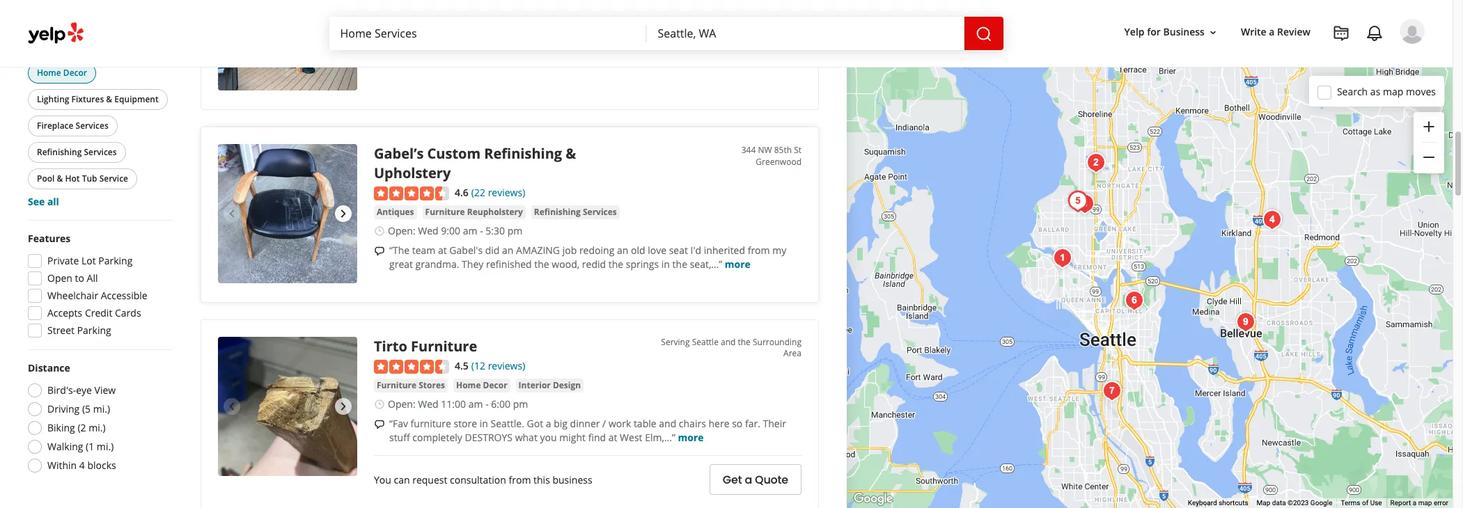 Task type: vqa. For each thing, say whether or not it's contained in the screenshot.
Air within SEARCH dialog
no



Task type: locate. For each thing, give the bounding box(es) containing it.
1 vertical spatial am
[[463, 224, 477, 238]]

home decor down home services "button"
[[37, 67, 87, 79]]

parking right lot
[[98, 254, 133, 267]]

love inside "the team at gabel's did an amazing job redoing an old love seat i'd inherited from my great grandma.  they refinished the wood, redid the springs in the seat,…"
[[648, 244, 667, 257]]

1 vertical spatial -
[[480, 224, 483, 238]]

1 horizontal spatial tirto furniture image
[[1121, 287, 1149, 314]]

open: up ""fav"
[[388, 398, 416, 411]]

love right old
[[648, 244, 667, 257]]

& left hot
[[57, 173, 63, 185]]

here
[[709, 417, 730, 431]]

custom
[[427, 144, 481, 163]]

0 vertical spatial 6:00
[[491, 12, 511, 25]]

decor inside the home decor link
[[483, 380, 507, 392]]

2 vertical spatial am
[[469, 398, 483, 411]]

my inside "the team at gabel's did an amazing job redoing an old love seat i'd inherited from my great grandma.  they refinished the wood, redid the springs in the seat,…"
[[773, 244, 787, 257]]

0 vertical spatial reviews)
[[488, 186, 525, 199]]

1 an from the left
[[502, 244, 514, 257]]

2 16 speech v2 image from the top
[[374, 246, 385, 257]]

furniture for furniture reupholstery
[[425, 206, 465, 218]]

16 clock v2 image
[[374, 226, 385, 237], [374, 399, 385, 410]]

2 vertical spatial &
[[57, 173, 63, 185]]

reviews) inside (22 reviews) link
[[488, 186, 525, 199]]

driving (5 mi.)
[[47, 403, 110, 416]]

services inside refinishing services link
[[583, 206, 617, 218]]

next image for gabel's custom refinishing & upholstery
[[335, 206, 352, 222]]

2 vertical spatial home
[[456, 380, 481, 392]]

from left this
[[509, 474, 531, 487]]

2 vertical spatial mi.)
[[97, 440, 114, 453]]

fireplace services
[[37, 120, 108, 132]]

16 speech v2 image left "the
[[374, 246, 385, 257]]

refinishing services
[[37, 146, 117, 158], [534, 206, 617, 218]]

1 vertical spatial pm
[[508, 224, 523, 238]]

6:00
[[491, 12, 511, 25], [491, 398, 511, 411]]

job
[[563, 244, 577, 257]]

wed up one
[[418, 12, 439, 25]]

2 vertical spatial more
[[678, 431, 704, 444]]

a inside "link"
[[1269, 25, 1275, 39]]

0 horizontal spatial great
[[389, 258, 413, 271]]

and inside "i'm not one to leave reviews, but i wanted to take a moment to just say how much i love my hot tub, and the continuously great experience of working with decks…"
[[444, 45, 461, 59]]

home decor button down home services "button"
[[28, 63, 96, 84]]

a right write
[[1269, 25, 1275, 39]]

tirto furniture image
[[1121, 287, 1149, 314], [218, 337, 357, 477]]

refinishing down fireplace
[[37, 146, 82, 158]]

3 slideshow element from the top
[[218, 337, 357, 477]]

decks…"
[[694, 45, 732, 59]]

2 vertical spatial furniture
[[377, 380, 417, 392]]

a right report at the bottom right of page
[[1413, 499, 1417, 507]]

biking (2 mi.)
[[47, 421, 106, 435]]

0 vertical spatial home
[[37, 40, 61, 52]]

decks & spas image
[[218, 0, 357, 91]]

mi.) right (5
[[93, 403, 110, 416]]

16 speech v2 image
[[374, 33, 385, 45], [374, 246, 385, 257]]

to left all
[[75, 272, 84, 285]]

1 vertical spatial next image
[[335, 399, 352, 415]]

"i'm
[[389, 31, 407, 45]]

my
[[389, 45, 403, 59], [773, 244, 787, 257]]

one
[[427, 31, 444, 45]]

16 clock v2 image for gabel's custom refinishing & upholstery
[[374, 226, 385, 237]]

- up find field
[[486, 12, 489, 25]]

1 vertical spatial refinishing services
[[534, 206, 617, 218]]

a right the take
[[618, 31, 623, 45]]

1 vertical spatial love
[[648, 244, 667, 257]]

next image
[[335, 206, 352, 222], [335, 399, 352, 415]]

open to all
[[47, 272, 98, 285]]

a left "big"
[[546, 417, 551, 431]]

& up refinishing services link
[[566, 144, 576, 163]]

gabel's custom refinishing & upholstery
[[374, 144, 576, 183]]

0 horizontal spatial refinishing services
[[37, 146, 117, 158]]

- for custom
[[480, 224, 483, 238]]

within 4 blocks
[[47, 459, 116, 472]]

1 horizontal spatial at
[[609, 431, 617, 444]]

1 next image from the top
[[335, 206, 352, 222]]

great inside "i'm not one to leave reviews, but i wanted to take a moment to just say how much i love my hot tub, and the continuously great experience of working with decks…"
[[542, 45, 566, 59]]

an up refinished
[[502, 244, 514, 257]]

open: wed 11:00 am - 6:00 pm
[[388, 398, 528, 411]]

driving
[[47, 403, 80, 416]]

see
[[28, 195, 45, 208]]

(5
[[82, 403, 91, 416]]

2 none field from the left
[[658, 26, 953, 41]]

wed for furniture
[[418, 398, 439, 411]]

tub,
[[424, 45, 442, 59]]

& right "fixtures"
[[106, 93, 112, 105]]

0 vertical spatial great
[[542, 45, 566, 59]]

0 vertical spatial map
[[1383, 85, 1404, 98]]

1 horizontal spatial great
[[542, 45, 566, 59]]

16 clock v2 image up 16 speech v2 image
[[374, 399, 385, 410]]

1 slideshow element from the top
[[218, 0, 357, 91]]

mi.) for driving (5 mi.)
[[93, 403, 110, 416]]

(12 reviews)
[[471, 360, 525, 373]]

services inside home services "button"
[[63, 40, 96, 52]]

1 horizontal spatial my
[[773, 244, 787, 257]]

love right the much on the top right of the page
[[771, 31, 790, 45]]

1 horizontal spatial &
[[106, 93, 112, 105]]

decor down home services "button"
[[63, 67, 87, 79]]

furniture up 4.5 link
[[411, 337, 477, 356]]

open: wed 10:00 am - 6:00 pm
[[388, 12, 528, 25]]

request
[[412, 474, 447, 487]]

2 wed from the top
[[418, 224, 439, 238]]

an left old
[[617, 244, 628, 257]]

4
[[79, 459, 85, 472]]

16 speech v2 image for "the
[[374, 246, 385, 257]]

business
[[553, 474, 593, 487]]

85th
[[774, 144, 792, 156]]

wed down stores at the left
[[418, 398, 439, 411]]

more down inherited
[[725, 258, 751, 271]]

my down "i'm
[[389, 45, 403, 59]]

services inside fireplace services button
[[76, 120, 108, 132]]

0 vertical spatial 16 speech v2 image
[[374, 33, 385, 45]]

map
[[1383, 85, 1404, 98], [1419, 499, 1432, 507]]

pm for furniture
[[513, 398, 528, 411]]

None field
[[340, 26, 636, 41], [658, 26, 953, 41]]

pm for custom
[[508, 224, 523, 238]]

0 horizontal spatial and
[[444, 45, 461, 59]]

option group containing distance
[[24, 361, 173, 477]]

to
[[447, 31, 456, 45], [584, 31, 593, 45], [667, 31, 677, 45], [75, 272, 84, 285]]

1 vertical spatial from
[[509, 474, 531, 487]]

0 vertical spatial mi.)
[[93, 403, 110, 416]]

refinishing services button up hot
[[28, 142, 126, 163]]

(12
[[471, 360, 485, 373]]

1 horizontal spatial from
[[748, 244, 770, 257]]

home down the category
[[37, 40, 61, 52]]

none field find
[[340, 26, 636, 41]]

map right as
[[1383, 85, 1404, 98]]

lighting fixtures & equipment
[[37, 93, 159, 105]]

2 6:00 from the top
[[491, 398, 511, 411]]

services up 'redoing'
[[583, 206, 617, 218]]

- down the home decor link
[[486, 398, 489, 411]]

1 horizontal spatial an
[[617, 244, 628, 257]]

- left 5:30
[[480, 224, 483, 238]]

0 horizontal spatial my
[[389, 45, 403, 59]]

1 vertical spatial home decor
[[456, 380, 507, 392]]

parking down accepts credit cards
[[77, 324, 111, 337]]

2 vertical spatial and
[[659, 417, 676, 431]]

0 vertical spatial of
[[621, 45, 630, 59]]

1 vertical spatial open:
[[388, 224, 416, 238]]

am down furniture reupholstery button
[[463, 224, 477, 238]]

next image for tirto furniture
[[335, 399, 352, 415]]

find
[[588, 431, 606, 444]]

west
[[620, 431, 643, 444]]

0 vertical spatial in
[[662, 258, 670, 271]]

decor down the (12 reviews)
[[483, 380, 507, 392]]

option group
[[24, 361, 173, 477]]

map for error
[[1419, 499, 1432, 507]]

at down work
[[609, 431, 617, 444]]

6:00 up reviews,
[[491, 12, 511, 25]]

344 nw 85th st greenwood
[[742, 144, 802, 168]]

seat
[[669, 244, 688, 257]]

previous image
[[224, 206, 240, 222]]

keyboard shortcuts
[[1188, 499, 1249, 507]]

open: for tirto
[[388, 398, 416, 411]]

to right one
[[447, 31, 456, 45]]

fixtures
[[71, 93, 104, 105]]

and inside "fav furniture store in seattle.  got a big dinner / work table and chairs here so far.   their stuff completely destroys what you might find at west elm,…"
[[659, 417, 676, 431]]

mi.) right '(2'
[[89, 421, 106, 435]]

refinishing services button up job
[[531, 206, 620, 219]]

home down 4.5
[[456, 380, 481, 392]]

refinishing services down fireplace services button
[[37, 146, 117, 158]]

table
[[634, 417, 657, 431]]

pm up seattle.
[[513, 398, 528, 411]]

map data ©2023 google
[[1257, 499, 1333, 507]]

0 vertical spatial home decor button
[[28, 63, 96, 84]]

1 6:00 from the top
[[491, 12, 511, 25]]

16 clock v2 image down antiques button
[[374, 226, 385, 237]]

0 vertical spatial at
[[438, 244, 447, 257]]

1 horizontal spatial decor
[[483, 380, 507, 392]]

slideshow element
[[218, 0, 357, 91], [218, 144, 357, 284], [218, 337, 357, 477]]

a inside "fav furniture store in seattle.  got a big dinner / work table and chairs here so far.   their stuff completely destroys what you might find at west elm,…"
[[546, 417, 551, 431]]

1 none field from the left
[[340, 26, 636, 41]]

a
[[1269, 25, 1275, 39], [618, 31, 623, 45], [546, 417, 551, 431], [745, 472, 752, 488], [1413, 499, 1417, 507]]

0 horizontal spatial of
[[621, 45, 630, 59]]

cards
[[115, 306, 141, 320]]

wed for custom
[[418, 224, 439, 238]]

i right the much on the top right of the page
[[766, 31, 769, 45]]

more down the much on the top right of the page
[[734, 45, 760, 59]]

6:00 up seattle.
[[491, 398, 511, 411]]

4.6 star rating image
[[374, 187, 449, 201]]

what
[[515, 431, 538, 444]]

am up find field
[[469, 12, 483, 25]]

1 vertical spatial refinishing services button
[[531, 206, 620, 219]]

distance
[[28, 361, 70, 375]]

open: for gabel's
[[388, 224, 416, 238]]

2 open: from the top
[[388, 224, 416, 238]]

a for write
[[1269, 25, 1275, 39]]

(2
[[78, 421, 86, 435]]

refinishing services button
[[28, 142, 126, 163], [531, 206, 620, 219]]

and up elm,…"
[[659, 417, 676, 431]]

1 16 clock v2 image from the top
[[374, 226, 385, 237]]

1 vertical spatial &
[[566, 144, 576, 163]]

2 vertical spatial slideshow element
[[218, 337, 357, 477]]

kerf design image
[[1049, 244, 1077, 272]]

accessible
[[101, 289, 147, 302]]

and right the tub,
[[444, 45, 461, 59]]

team
[[412, 244, 436, 257]]

the
[[464, 45, 479, 59], [534, 258, 549, 271], [609, 258, 623, 271], [673, 258, 687, 271], [738, 337, 751, 349]]

10:00
[[441, 12, 466, 25]]

great down "the
[[389, 258, 413, 271]]

more link down inherited
[[725, 258, 751, 271]]

walking (1 mi.)
[[47, 440, 114, 453]]

3 open: from the top
[[388, 398, 416, 411]]

4.6
[[455, 186, 469, 199]]

the inside "i'm not one to leave reviews, but i wanted to take a moment to just say how much i love my hot tub, and the continuously great experience of working with decks…"
[[464, 45, 479, 59]]

1 vertical spatial map
[[1419, 499, 1432, 507]]

services down lighting fixtures & equipment button
[[76, 120, 108, 132]]

0 horizontal spatial at
[[438, 244, 447, 257]]

group
[[25, 14, 173, 209], [1414, 112, 1445, 173], [24, 232, 173, 342]]

1 horizontal spatial in
[[662, 258, 670, 271]]

3 wed from the top
[[418, 398, 439, 411]]

more down the chairs
[[678, 431, 704, 444]]

in inside "fav furniture store in seattle.  got a big dinner / work table and chairs here so far.   their stuff completely destroys what you might find at west elm,…"
[[480, 417, 488, 431]]

(22
[[471, 186, 485, 199]]

home decor
[[37, 67, 87, 79], [456, 380, 507, 392]]

2 vertical spatial -
[[486, 398, 489, 411]]

map
[[1257, 499, 1271, 507]]

1 horizontal spatial refinishing services
[[534, 206, 617, 218]]

2 slideshow element from the top
[[218, 144, 357, 284]]

1 vertical spatial my
[[773, 244, 787, 257]]

in up destroys
[[480, 417, 488, 431]]

1 vertical spatial mi.)
[[89, 421, 106, 435]]

am down the home decor link
[[469, 398, 483, 411]]

review
[[1277, 25, 1311, 39]]

1 vertical spatial decor
[[483, 380, 507, 392]]

1 vertical spatial at
[[609, 431, 617, 444]]

continuously
[[481, 45, 540, 59]]

0 horizontal spatial &
[[57, 173, 63, 185]]

pool & hot tub service
[[37, 173, 128, 185]]

search as map moves
[[1337, 85, 1436, 98]]

decor inside group
[[63, 67, 87, 79]]

interior design
[[519, 380, 581, 392]]

1 vertical spatial slideshow element
[[218, 144, 357, 284]]

0 vertical spatial and
[[444, 45, 461, 59]]

stores
[[419, 380, 445, 392]]

yelp for business button
[[1119, 20, 1224, 45]]

more link down the chairs
[[678, 431, 704, 444]]

a right get
[[745, 472, 752, 488]]

my inside "i'm not one to leave reviews, but i wanted to take a moment to just say how much i love my hot tub, and the continuously great experience of working with decks…"
[[389, 45, 403, 59]]

home decor button down (12
[[453, 379, 510, 393]]

the down leave
[[464, 45, 479, 59]]

home up the lighting
[[37, 67, 61, 79]]

0 horizontal spatial none field
[[340, 26, 636, 41]]

0 horizontal spatial from
[[509, 474, 531, 487]]

0 vertical spatial 16 clock v2 image
[[374, 226, 385, 237]]

pm up but
[[513, 12, 528, 25]]

"fav furniture store in seattle.  got a big dinner / work table and chairs here so far.   their stuff completely destroys what you might find at west elm,…"
[[389, 417, 786, 444]]

0 horizontal spatial i
[[542, 31, 545, 45]]

furniture up 9:00 at the left top of page
[[425, 206, 465, 218]]

you
[[374, 474, 391, 487]]

open: down antiques button
[[388, 224, 416, 238]]

of down moment
[[621, 45, 630, 59]]

1 i from the left
[[542, 31, 545, 45]]

refinishing up (22 reviews) link
[[484, 144, 562, 163]]

mi.) for biking (2 mi.)
[[89, 421, 106, 435]]

1 horizontal spatial home decor button
[[453, 379, 510, 393]]

map for moves
[[1383, 85, 1404, 98]]

decor for the bottom home decor button
[[483, 380, 507, 392]]

terms of use
[[1341, 499, 1382, 507]]

1 vertical spatial 6:00
[[491, 398, 511, 411]]

1 vertical spatial home
[[37, 67, 61, 79]]

1 vertical spatial more
[[725, 258, 751, 271]]

1 vertical spatial more link
[[725, 258, 751, 271]]

group containing category
[[25, 14, 173, 209]]

home decor down (12
[[456, 380, 507, 392]]

1 horizontal spatial i
[[766, 31, 769, 45]]

big
[[554, 417, 568, 431]]

reviews) up "reupholstery" at left top
[[488, 186, 525, 199]]

and inside serving seattle and the surrounding area
[[721, 337, 736, 349]]

1 vertical spatial in
[[480, 417, 488, 431]]

& inside gabel's custom refinishing & upholstery
[[566, 144, 576, 163]]

in inside "the team at gabel's did an amazing job redoing an old love seat i'd inherited from my great grandma.  they refinished the wood, redid the springs in the seat,…"
[[662, 258, 670, 271]]

great down wanted
[[542, 45, 566, 59]]

pm right 5:30
[[508, 224, 523, 238]]

user actions element
[[1113, 17, 1445, 103]]

home decor button
[[28, 63, 96, 84], [453, 379, 510, 393]]

0 vertical spatial wed
[[418, 12, 439, 25]]

wed
[[418, 12, 439, 25], [418, 224, 439, 238], [418, 398, 439, 411]]

wed up team
[[418, 224, 439, 238]]

16 speech v2 image left "i'm
[[374, 33, 385, 45]]

/
[[603, 417, 606, 431]]

1 horizontal spatial and
[[659, 417, 676, 431]]

1 vertical spatial great
[[389, 258, 413, 271]]

open:
[[388, 12, 416, 25], [388, 224, 416, 238], [388, 398, 416, 411]]

open: up "i'm
[[388, 12, 416, 25]]

0 vertical spatial slideshow element
[[218, 0, 357, 91]]

luxe lighting company image
[[1071, 190, 1099, 218]]

2 horizontal spatial and
[[721, 337, 736, 349]]

2 reviews) from the top
[[488, 360, 525, 373]]

16 chevron down v2 image
[[1208, 27, 1219, 38]]

0 vertical spatial from
[[748, 244, 770, 257]]

furniture reupholstery link
[[422, 206, 526, 219]]

reviews) inside (12 reviews) link
[[488, 360, 525, 373]]

tirto
[[374, 337, 407, 356]]

0 vertical spatial open:
[[388, 12, 416, 25]]

0 horizontal spatial in
[[480, 417, 488, 431]]

in down seat
[[662, 258, 670, 271]]

1 vertical spatial 16 clock v2 image
[[374, 399, 385, 410]]

services down the category
[[63, 40, 96, 52]]

reviews) right (12
[[488, 360, 525, 373]]

0 vertical spatial more link
[[734, 45, 760, 59]]

1 vertical spatial wed
[[418, 224, 439, 238]]

refinishing up job
[[534, 206, 581, 218]]

slideshow element for gabel's
[[218, 144, 357, 284]]

hot
[[406, 45, 421, 59]]

1 horizontal spatial of
[[1362, 499, 1369, 507]]

furniture down 4.5 star rating image at the bottom of the page
[[377, 380, 417, 392]]

gabel's custom refinishing & upholstery image
[[1064, 187, 1092, 215]]

0 vertical spatial refinishing services
[[37, 146, 117, 158]]

1 vertical spatial tirto furniture image
[[218, 337, 357, 477]]

2 16 clock v2 image from the top
[[374, 399, 385, 410]]

grandma.
[[416, 258, 459, 271]]

0 horizontal spatial decor
[[63, 67, 87, 79]]

1 vertical spatial reviews)
[[488, 360, 525, 373]]

lot
[[81, 254, 96, 267]]

quote
[[755, 472, 788, 488]]

more link down the much on the top right of the page
[[734, 45, 760, 59]]

lighting fixtures & equipment button
[[28, 89, 168, 110]]

1 horizontal spatial map
[[1419, 499, 1432, 507]]

0 horizontal spatial home decor
[[37, 67, 87, 79]]

the inside serving seattle and the surrounding area
[[738, 337, 751, 349]]

reviews) for furniture
[[488, 360, 525, 373]]

map left error
[[1419, 499, 1432, 507]]

0 vertical spatial next image
[[335, 206, 352, 222]]

services up tub
[[84, 146, 117, 158]]

gabel's custom refinishing & upholstery image
[[218, 144, 357, 284]]

furniture inside button
[[377, 380, 417, 392]]

0 vertical spatial decor
[[63, 67, 87, 79]]

0 horizontal spatial an
[[502, 244, 514, 257]]

refinishing services up job
[[534, 206, 617, 218]]

0 vertical spatial &
[[106, 93, 112, 105]]

refinishing inside group
[[37, 146, 82, 158]]

a for report
[[1413, 499, 1417, 507]]

furniture inside button
[[425, 206, 465, 218]]

2 vertical spatial pm
[[513, 398, 528, 411]]

2 vertical spatial open:
[[388, 398, 416, 411]]

zoom out image
[[1421, 149, 1438, 166]]

my right inherited
[[773, 244, 787, 257]]

next image
[[335, 13, 352, 30]]

nolan p. image
[[1400, 19, 1425, 44]]

1 reviews) from the top
[[488, 186, 525, 199]]

none field near
[[658, 26, 953, 41]]

at up grandma.
[[438, 244, 447, 257]]

moves
[[1406, 85, 1436, 98]]

zoom in image
[[1421, 118, 1438, 135]]

0 vertical spatial refinishing services button
[[28, 142, 126, 163]]

2 next image from the top
[[335, 399, 352, 415]]

None search field
[[329, 17, 1006, 50]]

1 16 speech v2 image from the top
[[374, 33, 385, 45]]

home
[[37, 40, 61, 52], [37, 67, 61, 79], [456, 380, 481, 392]]

at inside "the team at gabel's did an amazing job redoing an old love seat i'd inherited from my great grandma.  they refinished the wood, redid the springs in the seat,…"
[[438, 244, 447, 257]]

i right but
[[542, 31, 545, 45]]

the left surrounding at bottom right
[[738, 337, 751, 349]]

and right seattle
[[721, 337, 736, 349]]

of left use
[[1362, 499, 1369, 507]]

destroys
[[465, 431, 513, 444]]

a inside "button"
[[745, 472, 752, 488]]

home decor inside group
[[37, 67, 87, 79]]

fireplace
[[37, 120, 73, 132]]

mi.) right (1
[[97, 440, 114, 453]]

services for fireplace services button
[[76, 120, 108, 132]]

from right inherited
[[748, 244, 770, 257]]

16 speech v2 image
[[374, 419, 385, 430]]

at inside "fav furniture store in seattle.  got a big dinner / work table and chairs here so far.   their stuff completely destroys what you might find at west elm,…"
[[609, 431, 617, 444]]



Task type: describe. For each thing, give the bounding box(es) containing it.
0 vertical spatial am
[[469, 12, 483, 25]]

6:00 for seattle.
[[491, 398, 511, 411]]

furniture stores
[[377, 380, 445, 392]]

"the team at gabel's did an amazing job redoing an old love seat i'd inherited from my great grandma.  they refinished the wood, redid the springs in the seat,…"
[[389, 244, 787, 271]]

category
[[28, 14, 71, 27]]

refinishing services button inside group
[[28, 142, 126, 163]]

this
[[534, 474, 550, 487]]

accepts
[[47, 306, 82, 320]]

write a review
[[1241, 25, 1311, 39]]

11:00
[[441, 398, 466, 411]]

4.5 star rating image
[[374, 360, 449, 374]]

furniture stores link
[[374, 379, 448, 393]]

see all
[[28, 195, 59, 208]]

zapffe silversmiths image
[[1082, 149, 1110, 177]]

interior
[[519, 380, 551, 392]]

from inside "the team at gabel's did an amazing job redoing an old love seat i'd inherited from my great grandma.  they refinished the wood, redid the springs in the seat,…"
[[748, 244, 770, 257]]

far.
[[745, 417, 761, 431]]

redoing
[[579, 244, 615, 257]]

love inside "i'm not one to leave reviews, but i wanted to take a moment to just say how much i love my hot tub, and the continuously great experience of working with decks…"
[[771, 31, 790, 45]]

nw
[[758, 144, 772, 156]]

1 vertical spatial of
[[1362, 499, 1369, 507]]

moment
[[626, 31, 665, 45]]

0 vertical spatial pm
[[513, 12, 528, 25]]

walking
[[47, 440, 83, 453]]

"the
[[389, 244, 410, 257]]

1 vertical spatial parking
[[77, 324, 111, 337]]

the down amazing
[[534, 258, 549, 271]]

eye
[[76, 384, 92, 397]]

st
[[794, 144, 802, 156]]

refinishing services link
[[531, 206, 620, 219]]

carpet liquidators image
[[1098, 377, 1126, 405]]

blocks
[[87, 459, 116, 472]]

with
[[672, 45, 691, 59]]

refinished
[[486, 258, 532, 271]]

seattle
[[692, 337, 719, 349]]

search image
[[975, 25, 992, 42]]

& inside lighting fixtures & equipment button
[[106, 93, 112, 105]]

take
[[596, 31, 615, 45]]

am for custom
[[463, 224, 477, 238]]

furniture
[[411, 417, 451, 431]]

inherited
[[704, 244, 745, 257]]

- for furniture
[[486, 398, 489, 411]]

springs
[[626, 258, 659, 271]]

gabel's custom refinishing & upholstery link
[[374, 144, 576, 183]]

decor for left home decor button
[[63, 67, 87, 79]]

the down seat
[[673, 258, 687, 271]]

1 vertical spatial furniture
[[411, 337, 477, 356]]

home inside "button"
[[37, 40, 61, 52]]

services for refinishing services button in the group
[[84, 146, 117, 158]]

design
[[553, 380, 581, 392]]

work
[[609, 417, 631, 431]]

bird's-
[[47, 384, 76, 397]]

equipment
[[114, 93, 159, 105]]

the right redid
[[609, 258, 623, 271]]

search
[[1337, 85, 1368, 98]]

credit
[[85, 306, 112, 320]]

0 vertical spatial tirto furniture image
[[1121, 287, 1149, 314]]

seldens designer home furnishings image
[[1232, 308, 1260, 336]]

decks & spas image
[[1259, 206, 1286, 234]]

16 speech v2 image for "i'm
[[374, 33, 385, 45]]

0 vertical spatial more
[[734, 45, 760, 59]]

6:00 for leave
[[491, 12, 511, 25]]

their
[[763, 417, 786, 431]]

see all button
[[28, 195, 59, 208]]

4.6 link
[[455, 185, 469, 200]]

services for refinishing services button to the right
[[583, 206, 617, 218]]

all
[[87, 272, 98, 285]]

for
[[1147, 25, 1161, 39]]

lighting
[[37, 93, 69, 105]]

16 clock v2 image for tirto furniture
[[374, 399, 385, 410]]

refinishing services inside group
[[37, 146, 117, 158]]

a inside "i'm not one to leave reviews, but i wanted to take a moment to just say how much i love my hot tub, and the continuously great experience of working with decks…"
[[618, 31, 623, 45]]

private
[[47, 254, 79, 267]]

fireplace services button
[[28, 116, 118, 137]]

& inside pool & hot tub service button
[[57, 173, 63, 185]]

more link for gabel's custom refinishing & upholstery
[[725, 258, 751, 271]]

0 horizontal spatial tirto furniture image
[[218, 337, 357, 477]]

report a map error link
[[1391, 499, 1449, 507]]

consultation
[[450, 474, 506, 487]]

all
[[47, 195, 59, 208]]

notifications image
[[1367, 25, 1383, 42]]

how
[[716, 31, 735, 45]]

terms
[[1341, 499, 1361, 507]]

2 an from the left
[[617, 244, 628, 257]]

1 open: from the top
[[388, 12, 416, 25]]

accepts credit cards
[[47, 306, 141, 320]]

write a review link
[[1236, 20, 1316, 45]]

wanted
[[548, 31, 582, 45]]

much
[[738, 31, 764, 45]]

interior design button
[[516, 379, 584, 393]]

projects image
[[1333, 25, 1350, 42]]

great inside "the team at gabel's did an amazing job redoing an old love seat i'd inherited from my great grandma.  they refinished the wood, redid the springs in the seat,…"
[[389, 258, 413, 271]]

(22 reviews)
[[471, 186, 525, 199]]

dinner
[[570, 417, 600, 431]]

1 horizontal spatial refinishing services button
[[531, 206, 620, 219]]

reviews) for custom
[[488, 186, 525, 199]]

of inside "i'm not one to leave reviews, but i wanted to take a moment to just say how much i love my hot tub, and the continuously great experience of working with decks…"
[[621, 45, 630, 59]]

stuff
[[389, 431, 410, 444]]

map region
[[740, 0, 1454, 508]]

home decor link
[[453, 379, 510, 393]]

more for gabel's custom refinishing & upholstery
[[725, 258, 751, 271]]

"i'm not one to leave reviews, but i wanted to take a moment to just say how much i love my hot tub, and the continuously great experience of working with decks…"
[[389, 31, 790, 59]]

1 wed from the top
[[418, 12, 439, 25]]

open
[[47, 272, 72, 285]]

within
[[47, 459, 77, 472]]

redid
[[582, 258, 606, 271]]

completely
[[413, 431, 462, 444]]

344
[[742, 144, 756, 156]]

am for furniture
[[469, 398, 483, 411]]

0 vertical spatial parking
[[98, 254, 133, 267]]

just
[[679, 31, 696, 45]]

furniture for furniture stores
[[377, 380, 417, 392]]

more for tirto furniture
[[678, 431, 704, 444]]

0 vertical spatial -
[[486, 12, 489, 25]]

16 clock v2 image
[[374, 13, 385, 24]]

leave
[[459, 31, 483, 45]]

pool
[[37, 173, 55, 185]]

to up experience
[[584, 31, 593, 45]]

services for home services "button"
[[63, 40, 96, 52]]

say
[[698, 31, 713, 45]]

©2023
[[1288, 499, 1309, 507]]

wheelchair accessible
[[47, 289, 147, 302]]

4.5
[[455, 360, 469, 373]]

reviews,
[[485, 31, 522, 45]]

previous image
[[224, 399, 240, 415]]

to left just
[[667, 31, 677, 45]]

use
[[1371, 499, 1382, 507]]

chairs
[[679, 417, 706, 431]]

you
[[540, 431, 557, 444]]

write
[[1241, 25, 1267, 39]]

a for get
[[745, 472, 752, 488]]

group containing features
[[24, 232, 173, 342]]

as
[[1371, 85, 1381, 98]]

slideshow element for tirto
[[218, 337, 357, 477]]

mi.) for walking (1 mi.)
[[97, 440, 114, 453]]

Near text field
[[658, 26, 953, 41]]

error
[[1434, 499, 1449, 507]]

to inside group
[[75, 272, 84, 285]]

experience
[[568, 45, 618, 59]]

business
[[1164, 25, 1205, 39]]

2 i from the left
[[766, 31, 769, 45]]

refinishing inside gabel's custom refinishing & upholstery
[[484, 144, 562, 163]]

hot
[[65, 173, 80, 185]]

old
[[631, 244, 645, 257]]

0 horizontal spatial home decor button
[[28, 63, 96, 84]]

1 vertical spatial home decor button
[[453, 379, 510, 393]]

tirto furniture
[[374, 337, 477, 356]]

more link for tirto furniture
[[678, 431, 704, 444]]

Find text field
[[340, 26, 636, 41]]

google image
[[850, 490, 896, 508]]



